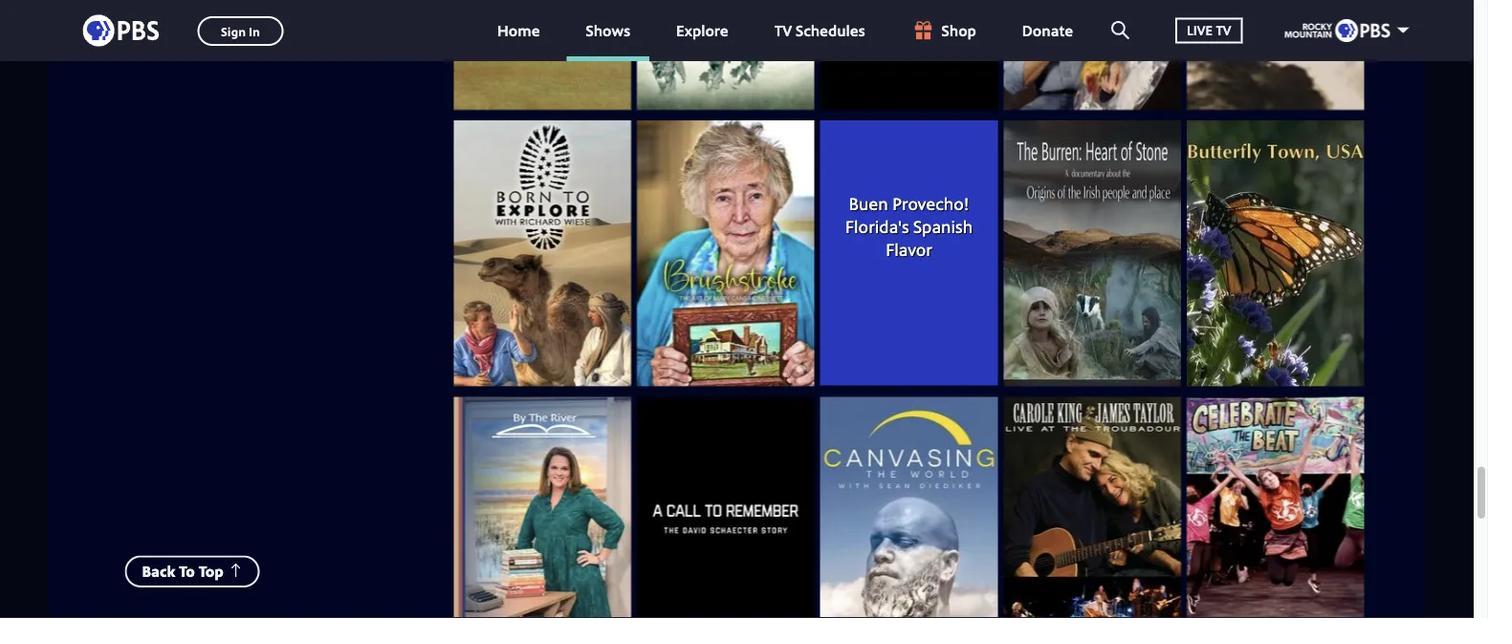 Task type: vqa. For each thing, say whether or not it's contained in the screenshot.
"Explore" link
yes



Task type: locate. For each thing, give the bounding box(es) containing it.
brushstroke image
[[637, 121, 815, 387]]

search image
[[1112, 21, 1130, 39]]

buen provecho! florida's spanish flavor
[[846, 192, 977, 262]]

shows
[[586, 20, 631, 41]]

tv left "schedules"
[[775, 20, 792, 41]]

to
[[179, 562, 195, 582]]

live
[[1187, 21, 1213, 39]]

shop
[[942, 20, 977, 41]]

tv right the 'live' on the top right of page
[[1216, 21, 1232, 39]]

bob dylan - live in newport 1963-1965 image
[[821, 0, 998, 111]]

canvasing the world with sean diediker image
[[821, 398, 998, 619]]

flavor
[[886, 238, 933, 262]]

buen
[[849, 192, 889, 216]]

home
[[497, 20, 540, 41]]

butterfly town, usa image
[[1187, 121, 1365, 387]]

tv schedules link
[[755, 0, 885, 61]]

celebrate the beat image
[[1187, 398, 1365, 619]]

bombs away: lbj, goldwater and the 1964 campaign that changed it all image
[[1187, 0, 1365, 111]]

explore
[[676, 20, 729, 41]]

schedules
[[796, 20, 865, 41]]

rmpbs image
[[1285, 19, 1391, 42]]

tv
[[775, 20, 792, 41], [1216, 21, 1232, 39]]

tv schedules
[[775, 20, 865, 41]]



Task type: describe. For each thing, give the bounding box(es) containing it.
explore link
[[657, 0, 748, 61]]

home link
[[478, 0, 559, 61]]

shop link
[[892, 0, 996, 61]]

provecho!
[[893, 192, 969, 216]]

the burren: heart of stone image
[[1004, 121, 1181, 387]]

the bob ross experience image
[[1004, 0, 1181, 111]]

live tv link
[[1157, 0, 1262, 61]]

pbs image
[[83, 9, 159, 52]]

bob dole, italy and world war ii image
[[637, 0, 815, 111]]

born to explore with richard wiese image
[[454, 121, 632, 387]]

a call to remember image
[[637, 398, 815, 619]]

bloodline image
[[454, 0, 632, 111]]

back
[[142, 562, 175, 582]]

shows link
[[567, 0, 650, 61]]

donate link
[[1003, 0, 1093, 61]]

spanish
[[914, 215, 973, 239]]

live tv
[[1187, 21, 1232, 39]]

back to top button
[[125, 556, 260, 588]]

by the river with holly jackson image
[[454, 398, 632, 619]]

back to top
[[142, 562, 224, 582]]

carole king & james taylor live at the troubadour image
[[1004, 398, 1181, 619]]

0 horizontal spatial tv
[[775, 20, 792, 41]]

donate
[[1023, 20, 1074, 41]]

florida's
[[846, 215, 909, 239]]

top
[[199, 562, 224, 582]]

1 horizontal spatial tv
[[1216, 21, 1232, 39]]



